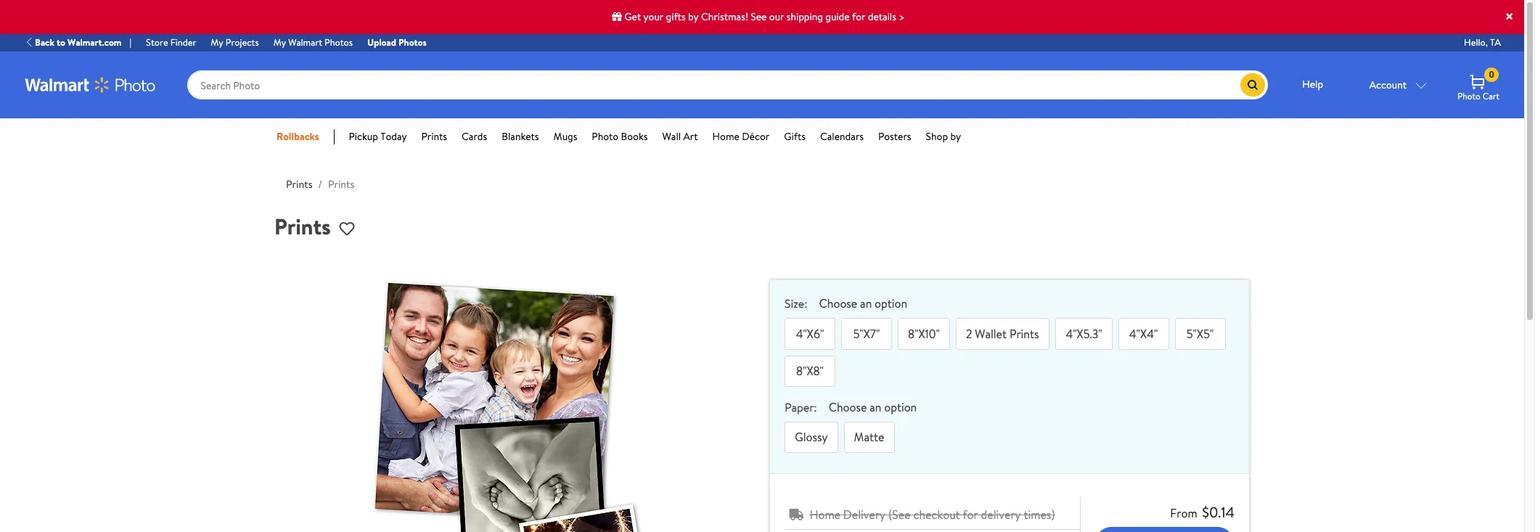 Task type: describe. For each thing, give the bounding box(es) containing it.
1 horizontal spatial prints link
[[421, 129, 447, 144]]

an for matte
[[870, 399, 882, 415]]

gifts
[[666, 9, 686, 24]]

help link
[[1287, 70, 1339, 99]]

store finder link
[[139, 36, 204, 50]]

wall
[[662, 129, 681, 144]]

hello, ta
[[1464, 36, 1501, 49]]

pickup today link
[[349, 129, 407, 144]]

5"x7" button
[[841, 318, 892, 350]]

1 horizontal spatial by
[[951, 129, 961, 144]]

14
[[1221, 502, 1235, 522]]

choose for matte
[[829, 399, 867, 415]]

(see
[[888, 507, 911, 523]]

.
[[1218, 502, 1221, 522]]

my projects
[[211, 36, 259, 49]]

times)
[[1024, 507, 1055, 523]]

christmas!
[[701, 9, 748, 24]]

upload photos link
[[360, 36, 434, 50]]

4"x5.3" button
[[1056, 318, 1113, 350]]

calendars
[[820, 129, 864, 144]]

an for 5"x7"
[[860, 296, 872, 312]]

magnifying glass image
[[1247, 79, 1260, 92]]

my projects link
[[204, 36, 266, 50]]

ta
[[1490, 36, 1501, 49]]

upload
[[367, 36, 396, 49]]

$
[[1202, 502, 1210, 522]]

cards link
[[462, 129, 487, 144]]

my for my projects
[[211, 36, 223, 49]]

account button
[[1353, 70, 1443, 99]]

favorite this design image
[[339, 221, 355, 237]]

4"x4" button
[[1118, 318, 1169, 350]]

gifts
[[784, 129, 806, 144]]

×
[[1505, 4, 1515, 28]]

home décor link
[[713, 129, 770, 144]]

my walmart photos
[[273, 36, 353, 49]]

choose an option for 5"x7"
[[819, 296, 908, 312]]

prints down rollbacks
[[286, 177, 313, 192]]

0 horizontal spatial for
[[852, 9, 866, 24]]

upload photos
[[367, 36, 427, 49]]

8"x8"
[[796, 363, 824, 379]]

home for home décor
[[713, 129, 740, 144]]

home décor
[[713, 129, 770, 144]]

calendars link
[[820, 129, 864, 144]]

blankets
[[502, 129, 539, 144]]

from $ 0 . 14
[[1170, 502, 1235, 522]]

5"x5"
[[1187, 326, 1214, 342]]

4"x6" button
[[785, 318, 836, 350]]

posters
[[878, 129, 911, 144]]

gifts link
[[784, 129, 806, 144]]

matte button
[[844, 422, 895, 453]]

photo books link
[[592, 129, 648, 144]]

glossy
[[795, 429, 828, 445]]

posters link
[[878, 129, 911, 144]]

8"x10" button
[[898, 318, 950, 350]]

store finder
[[146, 36, 196, 49]]

checkout
[[914, 507, 960, 523]]

photo for photo cart
[[1458, 90, 1481, 102]]

pickup
[[349, 129, 378, 144]]

shop by link
[[926, 129, 961, 144]]

1 vertical spatial for
[[963, 507, 978, 523]]

books
[[621, 129, 648, 144]]

4"x6"
[[796, 326, 824, 342]]

walmart
[[288, 36, 322, 49]]

8"x8" button
[[785, 355, 836, 387]]

mugs link
[[554, 129, 577, 144]]

guide
[[826, 9, 850, 24]]

5"x5" button
[[1175, 318, 1226, 350]]

choose an option for matte
[[829, 399, 917, 415]]

>
[[899, 9, 905, 24]]

5"x7"
[[853, 326, 880, 342]]

see
[[751, 9, 767, 24]]

1 vertical spatial prints link
[[286, 177, 313, 192]]

your
[[644, 9, 664, 24]]

from
[[1170, 505, 1198, 521]]

help
[[1302, 77, 1323, 91]]

art
[[683, 129, 698, 144]]

store
[[146, 36, 168, 49]]

choose for 5"x7"
[[819, 296, 858, 312]]

account
[[1370, 78, 1407, 92]]



Task type: vqa. For each thing, say whether or not it's contained in the screenshot.
'by' to the left
yes



Task type: locate. For each thing, give the bounding box(es) containing it.
choose up matte
[[829, 399, 867, 415]]

paper
[[785, 399, 814, 415]]

glossy button
[[785, 422, 838, 453]]

0 up cart
[[1489, 69, 1495, 81]]

1 vertical spatial :
[[814, 399, 817, 415]]

my for my walmart photos
[[273, 36, 286, 49]]

walmart.com
[[68, 36, 122, 49]]

1 vertical spatial choose an option
[[829, 399, 917, 415]]

0
[[1489, 69, 1495, 81], [1210, 502, 1218, 522]]

get
[[624, 9, 641, 24]]

1 horizontal spatial :
[[814, 399, 817, 415]]

an up matte button
[[870, 399, 882, 415]]

today
[[381, 129, 407, 144]]

truck image
[[789, 509, 804, 520]]

by right the shop
[[951, 129, 961, 144]]

photo cart
[[1458, 90, 1500, 102]]

for left delivery
[[963, 507, 978, 523]]

my
[[211, 36, 223, 49], [273, 36, 286, 49]]

choose an option
[[819, 296, 908, 312], [829, 399, 917, 415]]

2 my from the left
[[273, 36, 286, 49]]

décor
[[742, 129, 770, 144]]

finder
[[170, 36, 196, 49]]

back
[[35, 36, 54, 49]]

an
[[860, 296, 872, 312], [870, 399, 882, 415]]

2 photos from the left
[[399, 36, 427, 49]]

0 horizontal spatial photos
[[325, 36, 353, 49]]

shop
[[926, 129, 948, 144]]

0 horizontal spatial photo
[[592, 129, 619, 144]]

prints link
[[421, 129, 447, 144], [286, 177, 313, 192]]

1 vertical spatial option
[[884, 399, 917, 415]]

prints link down rollbacks
[[286, 177, 313, 192]]

by
[[688, 9, 699, 24], [951, 129, 961, 144]]

rollbacks
[[277, 129, 319, 144]]

photo left books
[[592, 129, 619, 144]]

choose an option up 5"x7"
[[819, 296, 908, 312]]

: for paper
[[814, 399, 817, 415]]

1 vertical spatial by
[[951, 129, 961, 144]]

: up 4"x6"
[[805, 296, 808, 312]]

size
[[785, 296, 805, 312]]

1 vertical spatial an
[[870, 399, 882, 415]]

0 vertical spatial :
[[805, 296, 808, 312]]

0 vertical spatial option
[[875, 296, 908, 312]]

wall art
[[662, 129, 698, 144]]

by right "gifts"
[[688, 9, 699, 24]]

an up 5"x7"
[[860, 296, 872, 312]]

photo
[[1458, 90, 1481, 102], [592, 129, 619, 144]]

back to walmart.com |
[[35, 36, 131, 49]]

choose an option up matte button
[[829, 399, 917, 415]]

0 horizontal spatial :
[[805, 296, 808, 312]]

0 vertical spatial home
[[713, 129, 740, 144]]

details
[[868, 9, 896, 24]]

projects
[[226, 36, 259, 49]]

photos right upload
[[399, 36, 427, 49]]

choose up 4"x6" button
[[819, 296, 858, 312]]

1 vertical spatial photo
[[592, 129, 619, 144]]

1 horizontal spatial my
[[273, 36, 286, 49]]

0 vertical spatial 0
[[1489, 69, 1495, 81]]

prints left cards
[[421, 129, 447, 144]]

0 vertical spatial choose an option
[[819, 296, 908, 312]]

home for home delivery (see checkout for delivery times)
[[810, 507, 841, 523]]

1 horizontal spatial home
[[810, 507, 841, 523]]

pickup today
[[349, 129, 407, 144]]

home left décor
[[713, 129, 740, 144]]

4"x4"
[[1129, 326, 1158, 342]]

1 horizontal spatial photos
[[399, 36, 427, 49]]

home delivery (see checkout for delivery times)
[[810, 507, 1055, 523]]

× link
[[1505, 4, 1515, 28]]

cards
[[462, 129, 487, 144]]

option
[[875, 296, 908, 312], [884, 399, 917, 415]]

my walmart photos link
[[266, 36, 360, 50]]

wall art link
[[662, 129, 698, 144]]

0 vertical spatial an
[[860, 296, 872, 312]]

delivery
[[981, 507, 1021, 523]]

home right truck icon
[[810, 507, 841, 523]]

1 vertical spatial 0
[[1210, 502, 1218, 522]]

option for matte
[[884, 399, 917, 415]]

1 photos from the left
[[325, 36, 353, 49]]

rollbacks link
[[277, 129, 334, 144]]

1 horizontal spatial photo
[[1458, 90, 1481, 102]]

mugs
[[554, 129, 577, 144]]

option up matte button
[[884, 399, 917, 415]]

|
[[130, 36, 131, 49]]

prints up favorite this design image
[[328, 177, 355, 192]]

1 my from the left
[[211, 36, 223, 49]]

1 horizontal spatial 0
[[1489, 69, 1495, 81]]

cart
[[1483, 90, 1500, 102]]

matte
[[854, 429, 885, 445]]

prints link left cards link
[[421, 129, 447, 144]]

0 horizontal spatial 0
[[1210, 502, 1218, 522]]

delivery
[[843, 507, 886, 523]]

0 vertical spatial photo
[[1458, 90, 1481, 102]]

: up glossy button
[[814, 399, 817, 415]]

shop by
[[926, 129, 961, 144]]

shipping
[[787, 9, 823, 24]]

1 horizontal spatial for
[[963, 507, 978, 523]]

back arrow image
[[25, 37, 35, 47]]

0 horizontal spatial my
[[211, 36, 223, 49]]

photos right walmart
[[325, 36, 353, 49]]

my left the projects
[[211, 36, 223, 49]]

get your gifts by christmas! see our shipping guide for details >
[[622, 9, 905, 24]]

:
[[805, 296, 808, 312], [814, 399, 817, 415]]

0 horizontal spatial by
[[688, 9, 699, 24]]

option up 5"x7" button
[[875, 296, 908, 312]]

hello,
[[1464, 36, 1488, 49]]

home
[[713, 129, 740, 144], [810, 507, 841, 523]]

for right guide
[[852, 9, 866, 24]]

8"x10"
[[908, 326, 940, 342]]

4"x5.3"
[[1066, 326, 1102, 342]]

: for size
[[805, 296, 808, 312]]

0 vertical spatial for
[[852, 9, 866, 24]]

choose
[[819, 296, 858, 312], [829, 399, 867, 415]]

my left walmart
[[273, 36, 286, 49]]

option for 5"x7"
[[875, 296, 908, 312]]

blankets link
[[502, 129, 539, 144]]

our
[[769, 9, 784, 24]]

photo books
[[592, 129, 648, 144]]

print: 5x5, glossy 1 image
[[333, 280, 696, 532]]

prints
[[421, 129, 447, 144], [286, 177, 313, 192], [328, 177, 355, 192], [274, 211, 331, 241]]

0 vertical spatial by
[[688, 9, 699, 24]]

Search Photo text field
[[187, 70, 1241, 99]]

1 vertical spatial home
[[810, 507, 841, 523]]

1 vertical spatial choose
[[829, 399, 867, 415]]

prints left favorite this design image
[[274, 211, 331, 241]]

0 vertical spatial choose
[[819, 296, 858, 312]]

paper :
[[785, 399, 817, 415]]

0 vertical spatial prints link
[[421, 129, 447, 144]]

size :
[[785, 296, 808, 312]]

gift image
[[612, 12, 622, 22]]

photo for photo books
[[592, 129, 619, 144]]

photo left cart
[[1458, 90, 1481, 102]]

0 left "14"
[[1210, 502, 1218, 522]]

0 horizontal spatial home
[[713, 129, 740, 144]]

0 horizontal spatial prints link
[[286, 177, 313, 192]]

to
[[57, 36, 65, 49]]



